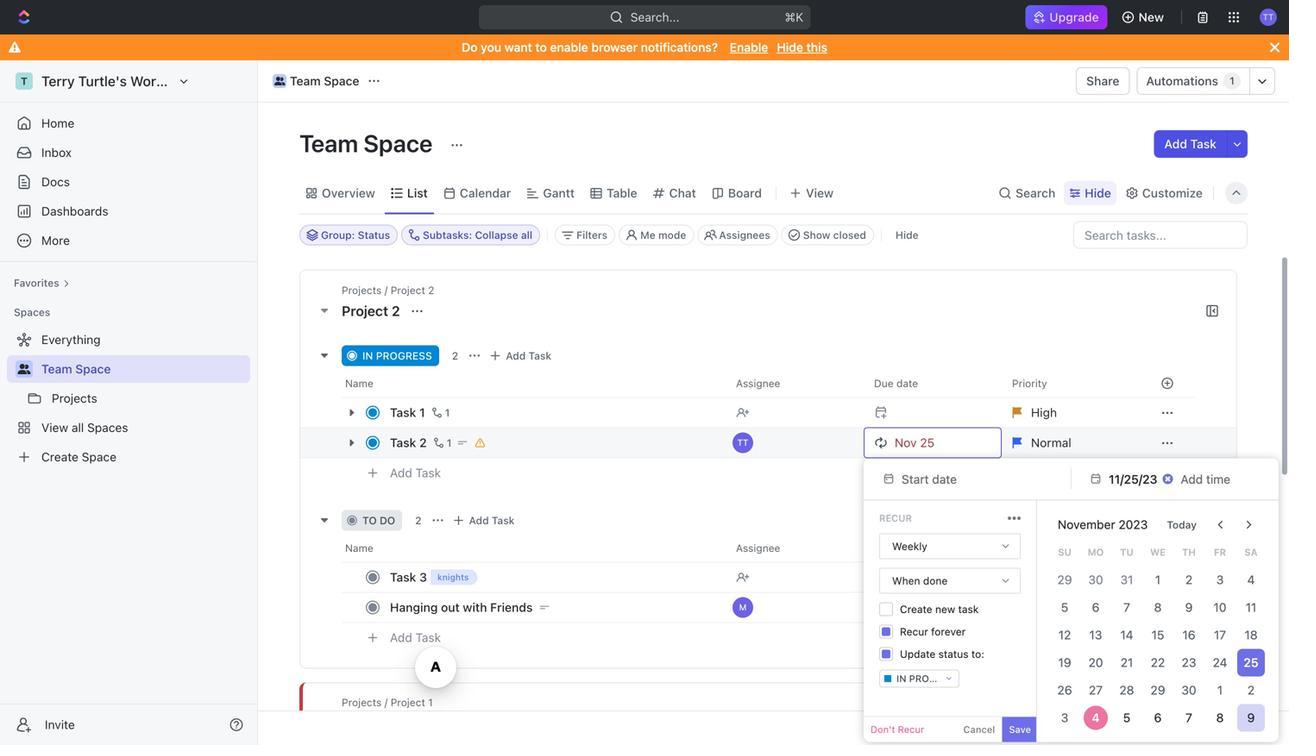 Task type: locate. For each thing, give the bounding box(es) containing it.
0 horizontal spatial in
[[363, 350, 373, 362]]

Search tasks... text field
[[1075, 222, 1247, 248]]

3
[[420, 571, 427, 585], [1217, 573, 1224, 587], [1061, 711, 1069, 726]]

1 horizontal spatial 5
[[1124, 711, 1131, 726]]

overview
[[322, 186, 375, 200]]

9 down 25
[[1248, 711, 1255, 726]]

recur up the 'weekly'
[[880, 513, 912, 524]]

5
[[1062, 601, 1069, 615], [1124, 711, 1131, 726]]

in progress inside dropdown button
[[897, 674, 961, 685]]

1 horizontal spatial 8
[[1217, 711, 1224, 726]]

progress
[[376, 350, 432, 362], [909, 674, 961, 685]]

to right want
[[536, 40, 547, 54]]

user group image
[[274, 77, 285, 85], [18, 364, 31, 375]]

1 vertical spatial progress
[[909, 674, 961, 685]]

user group image inside team space tree
[[18, 364, 31, 375]]

to
[[536, 40, 547, 54], [363, 515, 377, 527]]

to left do
[[363, 515, 377, 527]]

24
[[1213, 656, 1228, 670]]

⌘k
[[785, 10, 804, 24]]

hide inside hide dropdown button
[[1085, 186, 1112, 200]]

in progress button
[[880, 670, 961, 688]]

progress down update status to:
[[909, 674, 961, 685]]

save
[[1009, 725, 1032, 736]]

0 horizontal spatial hide
[[777, 40, 804, 54]]

5 up 12
[[1062, 601, 1069, 615]]

in progress down the update
[[897, 674, 961, 685]]

forever
[[932, 626, 966, 638]]

1 vertical spatial team space link
[[41, 356, 247, 383]]

su
[[1058, 547, 1072, 558]]

10
[[1214, 601, 1227, 615]]

1 vertical spatial in
[[897, 674, 907, 685]]

task 1
[[390, 406, 425, 420]]

15
[[1152, 628, 1165, 643]]

29 down 22
[[1151, 684, 1166, 698]]

22
[[1151, 656, 1166, 670]]

hanging out with friends link
[[386, 596, 723, 621]]

1 horizontal spatial progress
[[909, 674, 961, 685]]

2 horizontal spatial 3
[[1217, 573, 1224, 587]]

task
[[1191, 137, 1217, 151], [529, 350, 552, 362], [390, 406, 416, 420], [390, 436, 416, 450], [416, 466, 441, 481], [492, 515, 515, 527], [390, 571, 416, 585], [416, 631, 441, 645]]

1 horizontal spatial to
[[536, 40, 547, 54]]

in progress
[[363, 350, 432, 362], [897, 674, 961, 685]]

recur down create
[[900, 626, 929, 638]]

2023
[[1119, 518, 1148, 532]]

do you want to enable browser notifications? enable hide this
[[462, 40, 828, 54]]

0 vertical spatial 4
[[1248, 573, 1255, 587]]

3 down 26
[[1061, 711, 1069, 726]]

done
[[924, 575, 948, 587]]

1 vertical spatial user group image
[[18, 364, 31, 375]]

1 horizontal spatial team space link
[[268, 71, 364, 92]]

overview link
[[319, 181, 375, 205]]

5 down 28
[[1124, 711, 1131, 726]]

0 horizontal spatial 9
[[1186, 601, 1193, 615]]

29
[[1058, 573, 1073, 587], [1151, 684, 1166, 698]]

1 button right task 1
[[429, 404, 453, 422]]

0 horizontal spatial progress
[[376, 350, 432, 362]]

21
[[1121, 656, 1134, 670]]

0 horizontal spatial 7
[[1124, 601, 1131, 615]]

1 horizontal spatial 29
[[1151, 684, 1166, 698]]

hide button
[[1065, 181, 1117, 205]]

team space
[[290, 74, 359, 88], [300, 129, 438, 158], [41, 362, 111, 376]]

1 button for 2
[[430, 435, 454, 452]]

do
[[462, 40, 478, 54]]

team space link inside tree
[[41, 356, 247, 383]]

3 up 10
[[1217, 573, 1224, 587]]

1 horizontal spatial in progress
[[897, 674, 961, 685]]

8 down 24
[[1217, 711, 1224, 726]]

0 horizontal spatial team space link
[[41, 356, 247, 383]]

1 horizontal spatial user group image
[[274, 77, 285, 85]]

recur for recur
[[880, 513, 912, 524]]

recur
[[880, 513, 912, 524], [900, 626, 929, 638], [898, 725, 925, 736]]

1 vertical spatial 9
[[1248, 711, 1255, 726]]

team space inside tree
[[41, 362, 111, 376]]

0 vertical spatial progress
[[376, 350, 432, 362]]

assignees button
[[698, 225, 778, 246]]

9
[[1186, 601, 1193, 615], [1248, 711, 1255, 726]]

1 vertical spatial hide
[[1085, 186, 1112, 200]]

0 vertical spatial space
[[324, 74, 359, 88]]

space
[[324, 74, 359, 88], [364, 129, 433, 158], [75, 362, 111, 376]]

6 up 13 at the bottom
[[1093, 601, 1100, 615]]

november 2023
[[1058, 518, 1148, 532]]

26
[[1058, 684, 1073, 698]]

1 vertical spatial 4
[[1092, 711, 1100, 726]]

fr
[[1215, 547, 1227, 558]]

1 vertical spatial 29
[[1151, 684, 1166, 698]]

1 horizontal spatial hide
[[896, 229, 919, 241]]

0 vertical spatial team
[[290, 74, 321, 88]]

1 vertical spatial 6
[[1155, 711, 1162, 726]]

0 vertical spatial 5
[[1062, 601, 1069, 615]]

0 horizontal spatial 29
[[1058, 573, 1073, 587]]

2 vertical spatial hide
[[896, 229, 919, 241]]

this
[[807, 40, 828, 54]]

progress down project 2 in the left top of the page
[[376, 350, 432, 362]]

2 horizontal spatial hide
[[1085, 186, 1112, 200]]

2 vertical spatial recur
[[898, 725, 925, 736]]

1 down 24
[[1218, 684, 1223, 698]]

you
[[481, 40, 502, 54]]

0 horizontal spatial to
[[363, 515, 377, 527]]

upgrade link
[[1026, 5, 1108, 29]]

0 vertical spatial 7
[[1124, 601, 1131, 615]]

0 horizontal spatial 8
[[1155, 601, 1162, 615]]

don't
[[871, 725, 896, 736]]

0 vertical spatial user group image
[[274, 77, 285, 85]]

recur right don't at the bottom right of the page
[[898, 725, 925, 736]]

2 vertical spatial team
[[41, 362, 72, 376]]

in inside dropdown button
[[897, 674, 907, 685]]

1 vertical spatial team space
[[300, 129, 438, 158]]

upgrade
[[1050, 10, 1099, 24]]

1 horizontal spatial 30
[[1182, 684, 1197, 698]]

to:
[[972, 649, 985, 661]]

2 vertical spatial team space
[[41, 362, 111, 376]]

0 vertical spatial in progress
[[363, 350, 432, 362]]

1 vertical spatial 8
[[1217, 711, 1224, 726]]

4 up 11 in the right bottom of the page
[[1248, 573, 1255, 587]]

16
[[1183, 628, 1196, 643]]

2 vertical spatial space
[[75, 362, 111, 376]]

1 button right task 2 in the left of the page
[[430, 435, 454, 452]]

1 horizontal spatial space
[[324, 74, 359, 88]]

30
[[1089, 573, 1104, 587], [1182, 684, 1197, 698]]

do
[[380, 515, 395, 527]]

1 vertical spatial in progress
[[897, 674, 961, 685]]

30 down mo
[[1089, 573, 1104, 587]]

0 horizontal spatial 30
[[1089, 573, 1104, 587]]

0 horizontal spatial space
[[75, 362, 111, 376]]

0 vertical spatial 9
[[1186, 601, 1193, 615]]

0 vertical spatial 1 button
[[429, 404, 453, 422]]

20
[[1089, 656, 1104, 670]]

9 up the 16
[[1186, 601, 1193, 615]]

when done
[[893, 575, 948, 587]]

inbox
[[41, 145, 72, 160]]

8 up 15
[[1155, 601, 1162, 615]]

in down the project
[[363, 350, 373, 362]]

tu
[[1121, 547, 1134, 558]]

6 down 22
[[1155, 711, 1162, 726]]

1 button for 1
[[429, 404, 453, 422]]

30 down 23
[[1182, 684, 1197, 698]]

0 vertical spatial 6
[[1093, 601, 1100, 615]]

1 vertical spatial recur
[[900, 626, 929, 638]]

1 horizontal spatial 6
[[1155, 711, 1162, 726]]

in progress down project 2 in the left top of the page
[[363, 350, 432, 362]]

friends
[[490, 601, 533, 615]]

7 down 23
[[1186, 711, 1193, 726]]

hide
[[777, 40, 804, 54], [1085, 186, 1112, 200], [896, 229, 919, 241]]

hide button
[[889, 225, 926, 246]]

7 down 31
[[1124, 601, 1131, 615]]

when done button
[[880, 569, 1020, 593]]

0 vertical spatial in
[[363, 350, 373, 362]]

customize button
[[1120, 181, 1209, 205]]

1 horizontal spatial 3
[[1061, 711, 1069, 726]]

0 horizontal spatial 5
[[1062, 601, 1069, 615]]

0 vertical spatial recur
[[880, 513, 912, 524]]

assignees
[[719, 229, 771, 241]]

1 horizontal spatial 7
[[1186, 711, 1193, 726]]

29 down su
[[1058, 573, 1073, 587]]

create
[[900, 604, 933, 616]]

1 right task 1
[[445, 407, 450, 419]]

1 vertical spatial 7
[[1186, 711, 1193, 726]]

4 down 27
[[1092, 711, 1100, 726]]

add
[[1165, 137, 1188, 151], [506, 350, 526, 362], [390, 466, 412, 481], [469, 515, 489, 527], [390, 631, 412, 645]]

docs
[[41, 175, 70, 189]]

3 up hanging
[[420, 571, 427, 585]]

19
[[1059, 656, 1072, 670]]

search button
[[994, 181, 1061, 205]]

0 horizontal spatial in progress
[[363, 350, 432, 362]]

to do
[[363, 515, 395, 527]]

hanging
[[390, 601, 438, 615]]

7
[[1124, 601, 1131, 615], [1186, 711, 1193, 726]]

hanging out with friends
[[390, 601, 533, 615]]

1 vertical spatial 5
[[1124, 711, 1131, 726]]

0 vertical spatial team space link
[[268, 71, 364, 92]]

new
[[936, 604, 956, 616]]

1 horizontal spatial in
[[897, 674, 907, 685]]

0 vertical spatial team space
[[290, 74, 359, 88]]

search
[[1016, 186, 1056, 200]]

2 horizontal spatial space
[[364, 129, 433, 158]]

1 vertical spatial 1 button
[[430, 435, 454, 452]]

0 vertical spatial 30
[[1089, 573, 1104, 587]]

0 vertical spatial hide
[[777, 40, 804, 54]]

in down the update
[[897, 674, 907, 685]]

gantt
[[543, 186, 575, 200]]

new button
[[1115, 3, 1175, 31]]

0 horizontal spatial user group image
[[18, 364, 31, 375]]



Task type: vqa. For each thing, say whether or not it's contained in the screenshot.
TASK SIDEBAR NAVIGATION tab list
no



Task type: describe. For each thing, give the bounding box(es) containing it.
17
[[1214, 628, 1227, 643]]

0 vertical spatial 29
[[1058, 573, 1073, 587]]

25
[[1244, 656, 1259, 670]]

table link
[[603, 181, 638, 205]]

sa
[[1245, 547, 1258, 558]]

11
[[1246, 601, 1257, 615]]

home link
[[7, 110, 250, 137]]

0 horizontal spatial 3
[[420, 571, 427, 585]]

with
[[463, 601, 487, 615]]

task 3
[[390, 571, 427, 585]]

new
[[1139, 10, 1164, 24]]

12
[[1059, 628, 1072, 643]]

0 horizontal spatial 4
[[1092, 711, 1100, 726]]

list link
[[404, 181, 428, 205]]

team inside tree
[[41, 362, 72, 376]]

out
[[441, 601, 460, 615]]

27
[[1089, 684, 1103, 698]]

dashboards link
[[7, 198, 250, 225]]

progress inside dropdown button
[[909, 674, 961, 685]]

table
[[607, 186, 638, 200]]

favorites button
[[7, 273, 77, 293]]

0 vertical spatial 8
[[1155, 601, 1162, 615]]

28
[[1120, 684, 1135, 698]]

update status to:
[[900, 649, 985, 661]]

home
[[41, 116, 74, 130]]

docs link
[[7, 168, 250, 196]]

Due date text field
[[1109, 472, 1159, 487]]

hide inside hide button
[[896, 229, 919, 241]]

1 vertical spatial space
[[364, 129, 433, 158]]

board link
[[725, 181, 762, 205]]

want
[[505, 40, 532, 54]]

team space tree
[[7, 326, 250, 471]]

weekly
[[893, 541, 928, 553]]

today button
[[1157, 511, 1208, 539]]

1 horizontal spatial 4
[[1248, 573, 1255, 587]]

1 up task 2 in the left of the page
[[420, 406, 425, 420]]

chat link
[[666, 181, 696, 205]]

dashboards
[[41, 204, 108, 218]]

mo
[[1088, 547, 1104, 558]]

1 right automations
[[1230, 75, 1235, 87]]

task 3 link
[[386, 565, 723, 590]]

1 vertical spatial team
[[300, 129, 358, 158]]

0 horizontal spatial 6
[[1093, 601, 1100, 615]]

spaces
[[14, 306, 50, 319]]

Add time text field
[[1181, 472, 1233, 487]]

1 vertical spatial to
[[363, 515, 377, 527]]

13
[[1090, 628, 1103, 643]]

favorites
[[14, 277, 59, 289]]

Start date text field
[[902, 472, 1039, 487]]

inbox link
[[7, 139, 250, 167]]

1 vertical spatial 30
[[1182, 684, 1197, 698]]

browser
[[592, 40, 638, 54]]

enable
[[550, 40, 588, 54]]

november
[[1058, 518, 1116, 532]]

calendar
[[460, 186, 511, 200]]

board
[[728, 186, 762, 200]]

invite
[[45, 718, 75, 732]]

1 right task 2 in the left of the page
[[447, 437, 452, 449]]

recur forever
[[900, 626, 966, 638]]

enable
[[730, 40, 769, 54]]

calendar link
[[456, 181, 511, 205]]

list
[[407, 186, 428, 200]]

customize
[[1143, 186, 1203, 200]]

18
[[1245, 628, 1258, 643]]

1 down we
[[1156, 573, 1161, 587]]

task 2
[[390, 436, 427, 450]]

share
[[1087, 74, 1120, 88]]

automations
[[1147, 74, 1219, 88]]

space inside tree
[[75, 362, 111, 376]]

sidebar navigation
[[0, 60, 258, 746]]

user group image inside team space link
[[274, 77, 285, 85]]

notifications?
[[641, 40, 718, 54]]

th
[[1183, 547, 1196, 558]]

share button
[[1077, 67, 1130, 95]]

weekly button
[[880, 535, 1020, 559]]

we
[[1151, 547, 1166, 558]]

chat
[[669, 186, 696, 200]]

task
[[959, 604, 979, 616]]

project 2
[[342, 303, 404, 319]]

31
[[1121, 573, 1134, 587]]

14
[[1121, 628, 1134, 643]]

when
[[893, 575, 921, 587]]

1 horizontal spatial 9
[[1248, 711, 1255, 726]]

update
[[900, 649, 936, 661]]

0 vertical spatial to
[[536, 40, 547, 54]]

create new task
[[900, 604, 979, 616]]

recur for recur forever
[[900, 626, 929, 638]]

today
[[1167, 519, 1197, 531]]

cancel
[[964, 725, 996, 736]]



